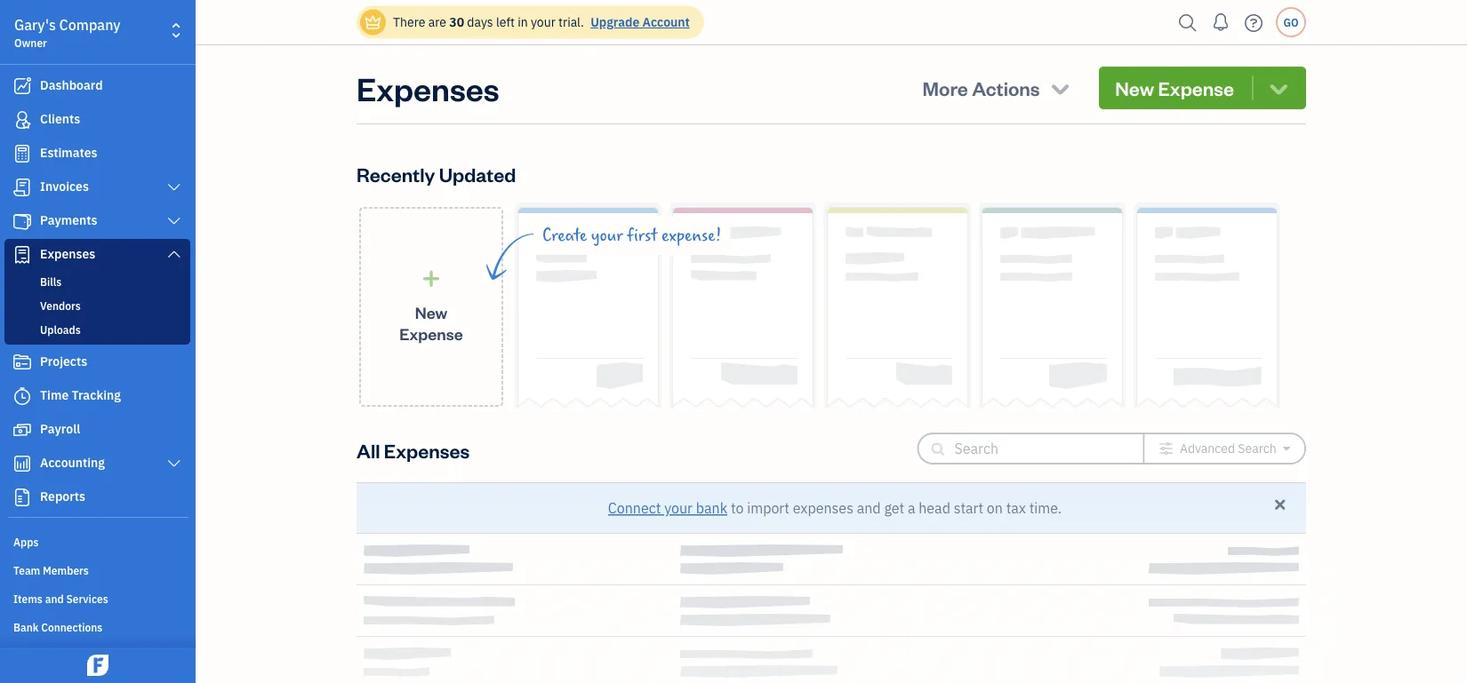 Task type: locate. For each thing, give the bounding box(es) containing it.
your
[[531, 14, 556, 30], [591, 226, 623, 245], [664, 499, 693, 518]]

new down plus image
[[415, 302, 448, 323]]

more
[[923, 75, 968, 101]]

1 horizontal spatial expense
[[1158, 75, 1235, 101]]

on
[[987, 499, 1003, 518]]

0 vertical spatial expense
[[1158, 75, 1235, 101]]

1 horizontal spatial new expense
[[1115, 75, 1235, 101]]

timer image
[[12, 388, 33, 406]]

payroll
[[40, 421, 80, 438]]

1 horizontal spatial new
[[1115, 75, 1155, 101]]

services
[[66, 592, 108, 607]]

your for connect your bank to import expenses and get a head start on tax time.
[[664, 499, 693, 518]]

0 horizontal spatial new expense
[[400, 302, 463, 344]]

chevron large down image for payments
[[166, 214, 182, 229]]

plus image
[[421, 270, 442, 288]]

chevron large down image
[[166, 181, 182, 195]]

your right in
[[531, 14, 556, 30]]

1 horizontal spatial your
[[591, 226, 623, 245]]

tax
[[1007, 499, 1026, 518]]

expenses
[[357, 67, 500, 109], [40, 246, 95, 262], [384, 438, 470, 463]]

new expense
[[1115, 75, 1235, 101], [400, 302, 463, 344]]

1 vertical spatial new expense
[[400, 302, 463, 344]]

time.
[[1030, 499, 1062, 518]]

new expense down plus image
[[400, 302, 463, 344]]

expense down search image
[[1158, 75, 1235, 101]]

1 vertical spatial and
[[45, 592, 64, 607]]

0 vertical spatial chevron large down image
[[166, 214, 182, 229]]

items and services
[[13, 592, 108, 607]]

to
[[731, 499, 744, 518]]

1 vertical spatial chevron large down image
[[166, 247, 182, 261]]

first
[[627, 226, 658, 245]]

all
[[357, 438, 380, 463]]

accounting link
[[4, 448, 190, 480]]

report image
[[12, 489, 33, 507]]

bank
[[696, 499, 728, 518]]

upgrade
[[591, 14, 640, 30]]

go button
[[1276, 7, 1307, 37]]

reports
[[40, 489, 85, 505]]

estimates link
[[4, 138, 190, 170]]

new expense down search image
[[1115, 75, 1235, 101]]

0 horizontal spatial and
[[45, 592, 64, 607]]

1 vertical spatial expenses
[[40, 246, 95, 262]]

1 vertical spatial new
[[415, 302, 448, 323]]

2 vertical spatial expenses
[[384, 438, 470, 463]]

head
[[919, 499, 951, 518]]

2 vertical spatial chevron large down image
[[166, 457, 182, 471]]

expenses down are
[[357, 67, 500, 109]]

bank connections
[[13, 621, 103, 635]]

2 chevron large down image from the top
[[166, 247, 182, 261]]

chevron large down image inside expenses link
[[166, 247, 182, 261]]

new expense inside button
[[1115, 75, 1235, 101]]

team
[[13, 564, 40, 578]]

expense
[[1158, 75, 1235, 101], [400, 324, 463, 344]]

Search text field
[[955, 435, 1115, 463]]

go
[[1284, 15, 1299, 29]]

3 chevron large down image from the top
[[166, 457, 182, 471]]

projects
[[40, 354, 87, 370]]

30
[[449, 14, 464, 30]]

1 vertical spatial expense
[[400, 324, 463, 344]]

main element
[[0, 0, 240, 684]]

new expense button
[[1099, 67, 1307, 109]]

expenses right all
[[384, 438, 470, 463]]

gary's
[[14, 16, 56, 34]]

0 vertical spatial new
[[1115, 75, 1155, 101]]

1 chevron large down image from the top
[[166, 214, 182, 229]]

connect your bank button
[[608, 498, 728, 519]]

team members link
[[4, 557, 190, 583]]

recently
[[357, 161, 435, 187]]

and left get
[[857, 499, 881, 518]]

2 vertical spatial your
[[664, 499, 693, 518]]

0 vertical spatial and
[[857, 499, 881, 518]]

your left bank
[[664, 499, 693, 518]]

2 horizontal spatial your
[[664, 499, 693, 518]]

go to help image
[[1240, 9, 1268, 36]]

1 vertical spatial your
[[591, 226, 623, 245]]

uploads
[[40, 323, 81, 337]]

chevron large down image for expenses
[[166, 247, 182, 261]]

estimate image
[[12, 145, 33, 163]]

in
[[518, 14, 528, 30]]

vendors
[[40, 299, 81, 313]]

expense down plus image
[[400, 324, 463, 344]]

clients link
[[4, 104, 190, 136]]

vendors link
[[8, 295, 187, 317]]

apps link
[[4, 528, 190, 555]]

0 horizontal spatial expense
[[400, 324, 463, 344]]

expense image
[[12, 246, 33, 264]]

invoices link
[[4, 172, 190, 204]]

are
[[428, 14, 446, 30]]

new right chevrondown icon
[[1115, 75, 1155, 101]]

0 vertical spatial new expense
[[1115, 75, 1235, 101]]

chevron large down image
[[166, 214, 182, 229], [166, 247, 182, 261], [166, 457, 182, 471]]

0 vertical spatial expenses
[[357, 67, 500, 109]]

time
[[40, 387, 69, 404]]

payroll link
[[4, 414, 190, 446]]

time tracking link
[[4, 381, 190, 413]]

0 vertical spatial your
[[531, 14, 556, 30]]

and
[[857, 499, 881, 518], [45, 592, 64, 607]]

recently updated
[[357, 161, 516, 187]]

and right items
[[45, 592, 64, 607]]

your left the first
[[591, 226, 623, 245]]

a
[[908, 499, 916, 518]]

chevrondown image
[[1048, 76, 1073, 101]]

connect your bank to import expenses and get a head start on tax time.
[[608, 499, 1062, 518]]

gary's company owner
[[14, 16, 121, 50]]

new
[[1115, 75, 1155, 101], [415, 302, 448, 323]]

there are 30 days left in your trial. upgrade account
[[393, 14, 690, 30]]

members
[[43, 564, 89, 578]]

new inside button
[[1115, 75, 1155, 101]]

expenses up bills
[[40, 246, 95, 262]]

dashboard
[[40, 77, 103, 93]]

chevron large down image inside accounting link
[[166, 457, 182, 471]]



Task type: vqa. For each thing, say whether or not it's contained in the screenshot.
NEW EXPENSE link
yes



Task type: describe. For each thing, give the bounding box(es) containing it.
1 horizontal spatial and
[[857, 499, 881, 518]]

apps
[[13, 535, 39, 550]]

left
[[496, 14, 515, 30]]

payments
[[40, 212, 97, 229]]

start
[[954, 499, 984, 518]]

bank connections link
[[4, 614, 190, 640]]

chevrondown image
[[1267, 76, 1291, 101]]

invoice image
[[12, 179, 33, 197]]

bills
[[40, 275, 62, 289]]

clients
[[40, 111, 80, 127]]

there
[[393, 14, 425, 30]]

get
[[884, 499, 905, 518]]

notifications image
[[1207, 4, 1235, 40]]

actions
[[972, 75, 1040, 101]]

client image
[[12, 111, 33, 129]]

accounting
[[40, 455, 105, 471]]

company
[[59, 16, 121, 34]]

expense!
[[662, 226, 722, 245]]

items
[[13, 592, 43, 607]]

payment image
[[12, 213, 33, 230]]

money image
[[12, 422, 33, 439]]

new expense button
[[1099, 67, 1307, 109]]

more actions button
[[907, 67, 1089, 109]]

create your first expense!
[[543, 226, 722, 245]]

chevron large down image for accounting
[[166, 457, 182, 471]]

estimates
[[40, 145, 97, 161]]

bank
[[13, 621, 39, 635]]

expenses link
[[4, 239, 190, 271]]

dashboard link
[[4, 70, 190, 102]]

0 horizontal spatial new
[[415, 302, 448, 323]]

trial.
[[559, 14, 584, 30]]

time tracking
[[40, 387, 121, 404]]

days
[[467, 14, 493, 30]]

owner
[[14, 36, 47, 50]]

uploads link
[[8, 319, 187, 341]]

all expenses
[[357, 438, 470, 463]]

search image
[[1174, 9, 1202, 36]]

dashboard image
[[12, 77, 33, 95]]

expenses inside the main element
[[40, 246, 95, 262]]

and inside the main element
[[45, 592, 64, 607]]

payments link
[[4, 205, 190, 237]]

project image
[[12, 354, 33, 372]]

connections
[[41, 621, 103, 635]]

connect
[[608, 499, 661, 518]]

tracking
[[72, 387, 121, 404]]

bills link
[[8, 271, 187, 293]]

chart image
[[12, 455, 33, 473]]

team members
[[13, 564, 89, 578]]

account
[[643, 14, 690, 30]]

close image
[[1272, 497, 1289, 514]]

projects link
[[4, 347, 190, 379]]

items and services link
[[4, 585, 190, 612]]

freshbooks image
[[84, 655, 112, 677]]

reports link
[[4, 482, 190, 514]]

crown image
[[364, 13, 382, 32]]

updated
[[439, 161, 516, 187]]

more actions
[[923, 75, 1040, 101]]

create
[[543, 226, 587, 245]]

import
[[747, 499, 790, 518]]

upgrade account link
[[587, 14, 690, 30]]

new expense link
[[359, 207, 503, 407]]

expense inside button
[[1158, 75, 1235, 101]]

invoices
[[40, 178, 89, 195]]

your for create your first expense!
[[591, 226, 623, 245]]

0 horizontal spatial your
[[531, 14, 556, 30]]

expenses
[[793, 499, 854, 518]]



